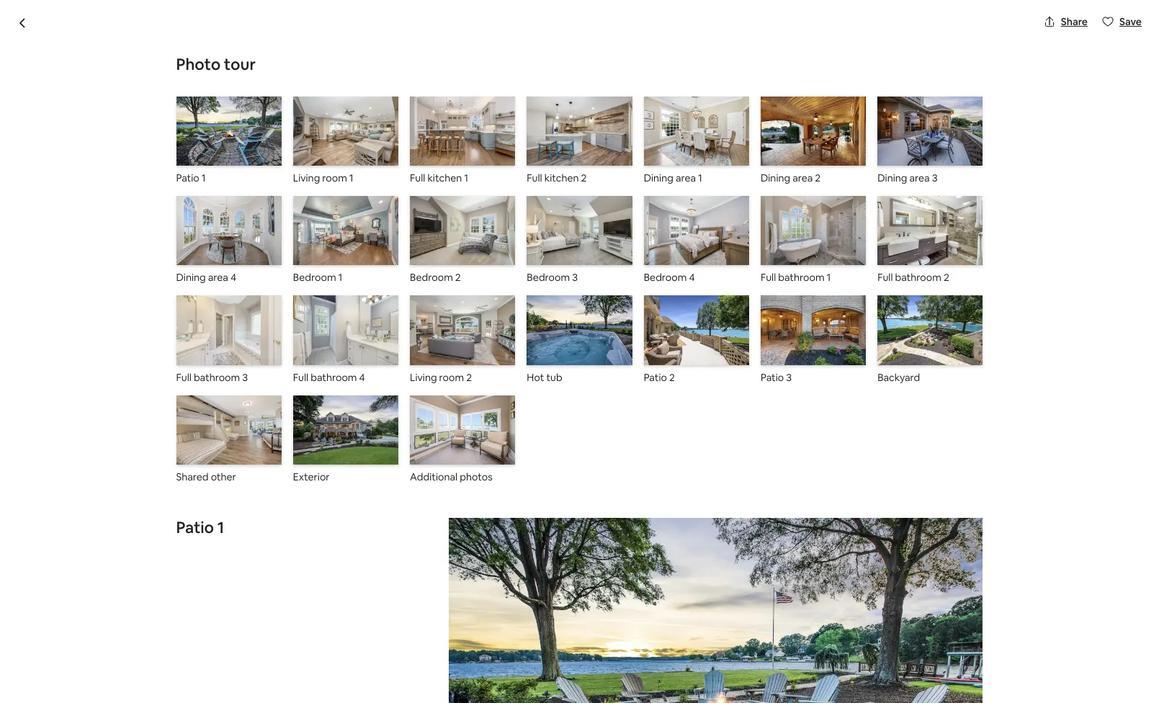 Task type: locate. For each thing, give the bounding box(es) containing it.
kitchen
[[428, 172, 462, 185], [545, 172, 579, 185]]

· sherrills ford, north carolina, united states
[[336, 109, 549, 124]]

save
[[1120, 15, 1142, 28], [961, 110, 984, 123]]

carolina,
[[440, 109, 482, 122], [537, 550, 629, 579]]

share inside photo tour dialog
[[1062, 15, 1088, 28]]

1 horizontal spatial 5.0 · 3 reviews
[[900, 576, 965, 589]]

area up bedroom 4 button
[[676, 172, 696, 185]]

dining area 4
[[176, 271, 236, 284]]

0 vertical spatial living
[[293, 172, 320, 185]]

exterior image 1 image
[[293, 396, 399, 465], [293, 396, 399, 465]]

night
[[774, 574, 801, 589]]

bedroom 3 button
[[527, 196, 633, 284]]

4 for dining area 4
[[231, 271, 236, 284]]

patio for patio 1 button
[[176, 172, 199, 185]]

1 vertical spatial share
[[903, 110, 929, 123]]

1 horizontal spatial 4
[[359, 371, 365, 384]]

0 horizontal spatial living
[[293, 172, 320, 185]]

0 horizontal spatial 4
[[231, 271, 236, 284]]

sherrills down ridge
[[344, 109, 382, 122]]

additional photos button
[[410, 396, 516, 484]]

2 horizontal spatial 4
[[689, 271, 695, 284]]

2 inside living room 2 button
[[466, 371, 472, 384]]

patio 1 button
[[176, 97, 282, 185]]

bathroom inside 'button'
[[194, 371, 240, 384]]

room inside 'button'
[[322, 172, 347, 185]]

4 up exterior button
[[359, 371, 365, 384]]

bathroom for 3
[[194, 371, 240, 384]]

bedroom 1 image 1 image
[[293, 196, 399, 266], [293, 196, 399, 266]]

kitchen for 1
[[428, 172, 462, 185]]

4 up patio 2 button
[[689, 271, 695, 284]]

2 for living room 2
[[466, 371, 472, 384]]

patio 1 inside button
[[176, 172, 206, 185]]

living inside button
[[410, 371, 437, 384]]

5.0 · 3 reviews down westview
[[189, 109, 255, 122]]

1 up dining area 4 button
[[202, 172, 206, 185]]

additional photos
[[410, 471, 493, 484]]

kitchen for 2
[[545, 172, 579, 185]]

1 vertical spatial share button
[[880, 104, 935, 128]]

full bathroom 3 image 1 image
[[176, 296, 282, 365], [176, 296, 282, 365]]

patio
[[176, 172, 199, 185], [644, 371, 667, 384], [761, 371, 784, 384], [176, 517, 214, 538]]

3 inside button
[[572, 271, 578, 284]]

full bathroom 1 image 1 image
[[761, 196, 867, 266], [761, 196, 867, 266]]

full bathroom 1
[[761, 271, 831, 284]]

0 vertical spatial patio 1
[[176, 172, 206, 185]]

sherrills ford, north carolina, united states button
[[344, 107, 549, 124]]

living room 1 button
[[293, 97, 399, 185]]

bedroom 2 button
[[410, 196, 516, 284]]

tub
[[547, 371, 563, 384]]

11/9/2023
[[741, 625, 786, 638]]

0 horizontal spatial carolina,
[[440, 109, 482, 122]]

dining area 4 image 1 image
[[176, 196, 282, 266], [176, 196, 282, 266]]

living room 2
[[410, 371, 472, 384]]

room inside button
[[439, 371, 464, 384]]

bedroom 4
[[644, 271, 695, 284]]

0 horizontal spatial kitchen
[[428, 172, 462, 185]]

living room 1
[[293, 172, 354, 185]]

1 vertical spatial north
[[470, 550, 532, 579]]

1 kitchen from the left
[[428, 172, 462, 185]]

bathroom for 1
[[779, 271, 825, 284]]

dining area 3 button
[[878, 97, 983, 185]]

westview
[[176, 73, 280, 102]]

full for full bathroom 2
[[878, 271, 893, 284]]

2 for full bathroom 2
[[944, 271, 950, 284]]

living room 2 image 1 image
[[410, 296, 516, 365], [410, 296, 516, 365]]

additional photos image 1 image
[[410, 396, 516, 465], [410, 396, 516, 465]]

4 bedroom from the left
[[644, 271, 687, 284]]

1 horizontal spatial share button
[[1038, 9, 1094, 34]]

bedroom up living room 2 button
[[410, 271, 453, 284]]

1 vertical spatial ford,
[[412, 550, 465, 579]]

Start your search search field
[[472, 12, 688, 46]]

1 vertical spatial carolina,
[[537, 550, 629, 579]]

luxury
[[176, 550, 247, 579]]

hot tub button
[[527, 296, 633, 384]]

1 vertical spatial reviews
[[929, 576, 965, 589]]

2 bedroom from the left
[[410, 271, 453, 284]]

1 vertical spatial save
[[961, 110, 984, 123]]

patio inside button
[[176, 172, 199, 185]]

full bathroom 4 button
[[293, 296, 399, 384]]

shared other image 1 image
[[176, 396, 282, 465], [176, 396, 282, 465]]

1 vertical spatial patio 1
[[176, 517, 224, 538]]

ford,
[[384, 109, 408, 122], [412, 550, 465, 579]]

full bathroom 1 button
[[761, 196, 867, 284]]

backyard
[[878, 371, 921, 384]]

0 vertical spatial share button
[[1038, 9, 1094, 34]]

5.0 · 3 reviews
[[189, 109, 255, 122], [900, 576, 965, 589]]

0 horizontal spatial save button
[[938, 104, 989, 128]]

bedroom 2 image 1 image
[[410, 196, 516, 266], [410, 196, 516, 266]]

dining area 2 image 1 image
[[761, 97, 867, 166], [761, 97, 867, 166]]

room up bedroom 1 button
[[322, 172, 347, 185]]

area up full bathroom 2 button
[[910, 172, 930, 185]]

share button for the bottommost the save button
[[880, 104, 935, 128]]

full bathroom 2 button
[[878, 196, 983, 284]]

bedroom 4 image 1 image
[[644, 196, 750, 266], [644, 196, 750, 266]]

backyard image 1 image
[[878, 296, 983, 365], [878, 296, 983, 365]]

full bathroom 4
[[293, 371, 365, 384]]

sherrills right in
[[324, 550, 407, 579]]

superhost
[[282, 109, 330, 122]]

living inside 'button'
[[293, 172, 320, 185]]

patio 2 image 1 image
[[644, 296, 750, 365], [644, 296, 750, 365]]

0 vertical spatial save
[[1120, 15, 1142, 28]]

dining area 1 button
[[644, 97, 750, 185]]

1 bedroom from the left
[[293, 271, 336, 284]]

dining area 4 button
[[176, 196, 282, 284]]

reviews
[[219, 109, 255, 122], [929, 576, 965, 589]]

area
[[676, 172, 696, 185], [793, 172, 813, 185], [910, 172, 930, 185], [208, 271, 228, 284]]

2 inside full kitchen 2 button
[[581, 172, 587, 185]]

full for full bathroom 1
[[761, 271, 776, 284]]

room up additional photos button
[[439, 371, 464, 384]]

1 up luxury
[[217, 517, 224, 538]]

hot tub image 1 image
[[527, 296, 633, 365], [527, 296, 633, 365]]

5.0 left 3 reviews button
[[189, 109, 203, 122]]

·
[[206, 109, 208, 122], [261, 109, 264, 124], [336, 109, 339, 124], [916, 576, 919, 589]]

living room 1 image 1 image
[[293, 97, 399, 166], [293, 97, 399, 166]]

westview ridge
[[176, 73, 346, 102]]

bedroom for bedroom 3
[[527, 271, 570, 284]]

0 vertical spatial save button
[[1097, 9, 1148, 34]]

1 inside 'button'
[[349, 172, 354, 185]]

room
[[322, 172, 347, 185], [439, 371, 464, 384]]

0 vertical spatial carolina,
[[440, 109, 482, 122]]

dining for dining area 1
[[644, 172, 674, 185]]

1 horizontal spatial 5.0
[[900, 576, 914, 589]]

$649
[[732, 570, 770, 590]]

bathroom up the patio 3 button
[[779, 271, 825, 284]]

full bathroom 4 image 1 image
[[293, 296, 399, 365], [293, 296, 399, 365]]

bedroom up hot tub button
[[527, 271, 570, 284]]

luxury stay in sherrills ford, north carolina, united states
[[176, 550, 629, 605]]

2 inside full bathroom 2 button
[[944, 271, 950, 284]]

0 vertical spatial sherrills
[[344, 109, 382, 122]]

dining area 3 image 1 image
[[878, 97, 983, 166], [878, 97, 983, 166]]

1 vertical spatial save button
[[938, 104, 989, 128]]

area for 3
[[910, 172, 930, 185]]

1 vertical spatial sherrills
[[324, 550, 407, 579]]

0 horizontal spatial 5.0 · 3 reviews
[[189, 109, 255, 122]]

room for 1
[[322, 172, 347, 185]]

bedroom
[[293, 271, 336, 284], [410, 271, 453, 284], [527, 271, 570, 284], [644, 271, 687, 284]]

0 horizontal spatial north
[[410, 109, 438, 122]]

full bathroom 2 image 1 image
[[878, 196, 983, 266], [878, 196, 983, 266]]

bathroom up exterior button
[[311, 371, 357, 384]]

dining
[[644, 172, 674, 185], [761, 172, 791, 185], [878, 172, 908, 185], [176, 271, 206, 284]]

5.0 · 3 reviews up "11/14/2023" at the bottom
[[900, 576, 965, 589]]

1 vertical spatial 5.0 · 3 reviews
[[900, 576, 965, 589]]

1 horizontal spatial carolina,
[[537, 550, 629, 579]]

united
[[484, 109, 516, 122]]

share
[[1062, 15, 1088, 28], [903, 110, 929, 123]]

3
[[211, 109, 217, 122], [932, 172, 938, 185], [572, 271, 578, 284], [242, 371, 248, 384], [787, 371, 792, 384], [922, 576, 927, 589]]

0 vertical spatial north
[[410, 109, 438, 122]]

kitchen down · sherrills ford, north carolina, united states
[[428, 172, 462, 185]]

kitchen up the bedroom 3 button
[[545, 172, 579, 185]]

dining area 3
[[878, 172, 938, 185]]

full kitchen 2 image 1 image
[[527, 97, 633, 166], [527, 97, 633, 166]]

sherrills inside luxury stay in sherrills ford, north carolina, united states
[[324, 550, 407, 579]]

bedroom for bedroom 4
[[644, 271, 687, 284]]

1 horizontal spatial kitchen
[[545, 172, 579, 185]]

2 inside dining area 2 button
[[815, 172, 821, 185]]

bedroom inside button
[[527, 271, 570, 284]]

patio for patio 2 button
[[644, 371, 667, 384]]

ford, inside luxury stay in sherrills ford, north carolina, united states
[[412, 550, 465, 579]]

11/14/2023
[[858, 625, 908, 638]]

1 horizontal spatial living
[[410, 371, 437, 384]]

bathroom
[[779, 271, 825, 284], [896, 271, 942, 284], [194, 371, 240, 384], [311, 371, 357, 384]]

0 horizontal spatial reviews
[[219, 109, 255, 122]]

area for 2
[[793, 172, 813, 185]]

additional
[[410, 471, 458, 484]]

hot tub
[[527, 371, 563, 384]]

0 vertical spatial ford,
[[384, 109, 408, 122]]

area up 'full bathroom 3' 'button'
[[208, 271, 228, 284]]

tour
[[224, 54, 256, 74]]

patio 3 image 1 image
[[761, 296, 867, 365], [761, 296, 867, 365]]

north
[[410, 109, 438, 122], [470, 550, 532, 579]]

0 horizontal spatial 5.0
[[189, 109, 203, 122]]

1 horizontal spatial save
[[1120, 15, 1142, 28]]

bedroom up full bathroom 4 button
[[293, 271, 336, 284]]

1 horizontal spatial share
[[1062, 15, 1088, 28]]

󰀃
[[269, 108, 275, 122]]

photo
[[176, 54, 221, 74]]

westview ridge image 1 image
[[176, 141, 984, 517]]

3 bedroom from the left
[[527, 271, 570, 284]]

1 up bedroom 2 button
[[464, 172, 469, 185]]

share button
[[1038, 9, 1094, 34], [880, 104, 935, 128]]

1 up the patio 3 button
[[827, 271, 831, 284]]

1
[[202, 172, 206, 185], [349, 172, 354, 185], [464, 172, 469, 185], [698, 172, 703, 185], [338, 271, 343, 284], [827, 271, 831, 284], [217, 517, 224, 538]]

full inside 'button'
[[176, 371, 192, 384]]

dining area 1
[[644, 172, 703, 185]]

bedroom 3 image 1 image
[[527, 196, 633, 266], [527, 196, 633, 266]]

patio for the patio 3 button
[[761, 371, 784, 384]]

5.0
[[189, 109, 203, 122], [900, 576, 914, 589]]

1 patio 1 from the top
[[176, 172, 206, 185]]

1 up bedroom 1 button
[[349, 172, 354, 185]]

save button
[[1097, 9, 1148, 34], [938, 104, 989, 128]]

1 horizontal spatial room
[[439, 371, 464, 384]]

dining area 1 image 1 image
[[644, 97, 750, 166], [644, 97, 750, 166]]

patio 3 button
[[761, 296, 867, 384]]

1 vertical spatial room
[[439, 371, 464, 384]]

1 inside button
[[202, 172, 206, 185]]

exterior
[[293, 471, 330, 484]]

patio 1
[[176, 172, 206, 185], [176, 517, 224, 538]]

shared other button
[[176, 396, 282, 484]]

2
[[581, 172, 587, 185], [815, 172, 821, 185], [455, 271, 461, 284], [944, 271, 950, 284], [466, 371, 472, 384], [670, 371, 675, 384]]

1 vertical spatial living
[[410, 371, 437, 384]]

living
[[293, 172, 320, 185], [410, 371, 437, 384]]

living for living room 2
[[410, 371, 437, 384]]

bedroom 2
[[410, 271, 461, 284]]

sherrills
[[344, 109, 382, 122], [324, 550, 407, 579]]

area for 4
[[208, 271, 228, 284]]

bathroom for 4
[[311, 371, 357, 384]]

1 horizontal spatial north
[[470, 550, 532, 579]]

0 horizontal spatial room
[[322, 172, 347, 185]]

bedroom up patio 2 button
[[644, 271, 687, 284]]

0 horizontal spatial share
[[903, 110, 929, 123]]

1 horizontal spatial ford,
[[412, 550, 465, 579]]

5.0 up "11/14/2023" at the bottom
[[900, 576, 914, 589]]

0 vertical spatial room
[[322, 172, 347, 185]]

bathroom for 2
[[896, 271, 942, 284]]

0 vertical spatial share
[[1062, 15, 1088, 28]]

sherrills inside · sherrills ford, north carolina, united states
[[344, 109, 382, 122]]

2 kitchen from the left
[[545, 172, 579, 185]]

full kitchen 1 image 1 image
[[410, 97, 516, 166], [410, 97, 516, 166]]

4 up 'full bathroom 3' 'button'
[[231, 271, 236, 284]]

patio 1 image 1 image
[[176, 97, 282, 166], [176, 97, 282, 166], [449, 518, 984, 703], [449, 518, 984, 703]]

0 horizontal spatial ford,
[[384, 109, 408, 122]]

bathroom up backyard button
[[896, 271, 942, 284]]

full kitchen 2 button
[[527, 97, 633, 185]]

full
[[410, 172, 426, 185], [527, 172, 543, 185], [761, 271, 776, 284], [878, 271, 893, 284], [176, 371, 192, 384], [293, 371, 309, 384]]

area up full bathroom 1 button
[[793, 172, 813, 185]]

0 horizontal spatial share button
[[880, 104, 935, 128]]

bathroom up shared other button
[[194, 371, 240, 384]]



Task type: describe. For each thing, give the bounding box(es) containing it.
living for living room 1
[[293, 172, 320, 185]]

dining for dining area 2
[[761, 172, 791, 185]]

full bathroom 3
[[176, 371, 248, 384]]

shared other
[[176, 471, 236, 484]]

photo tour
[[176, 54, 256, 74]]

ridge
[[285, 73, 346, 102]]

full kitchen 2
[[527, 172, 587, 185]]

exterior button
[[293, 396, 399, 484]]

photo tour dialog
[[0, 0, 1160, 703]]

north inside luxury stay in sherrills ford, north carolina, united states
[[470, 550, 532, 579]]

$649 night
[[732, 570, 801, 590]]

1 vertical spatial 5.0
[[900, 576, 914, 589]]

ford, inside · sherrills ford, north carolina, united states
[[384, 109, 408, 122]]

north inside · sherrills ford, north carolina, united states
[[410, 109, 438, 122]]

0 vertical spatial reviews
[[219, 109, 255, 122]]

3 inside 'button'
[[242, 371, 248, 384]]

1 horizontal spatial reviews
[[929, 576, 965, 589]]

2 inside bedroom 2 button
[[455, 271, 461, 284]]

bedroom for bedroom 2
[[410, 271, 453, 284]]

dining for dining area 3
[[878, 172, 908, 185]]

full kitchen 1
[[410, 172, 469, 185]]

room for 2
[[439, 371, 464, 384]]

2 patio 1 from the top
[[176, 517, 224, 538]]

3 reviews button
[[211, 108, 255, 123]]

1 up bedroom 4 button
[[698, 172, 703, 185]]

0 vertical spatial 5.0 · 3 reviews
[[189, 109, 255, 122]]

2 for dining area 2
[[815, 172, 821, 185]]

carolina, inside luxury stay in sherrills ford, north carolina, united states
[[537, 550, 629, 579]]

0 horizontal spatial save
[[961, 110, 984, 123]]

bedroom 1 button
[[293, 196, 399, 284]]

hot
[[527, 371, 544, 384]]

living room 2 button
[[410, 296, 516, 384]]

full for full kitchen 1
[[410, 172, 426, 185]]

shared
[[176, 471, 209, 484]]

2 for full kitchen 2
[[581, 172, 587, 185]]

bedroom 4 button
[[644, 196, 750, 284]]

dining for dining area 4
[[176, 271, 206, 284]]

other
[[211, 471, 236, 484]]

save inside photo tour dialog
[[1120, 15, 1142, 28]]

dining area 2
[[761, 172, 821, 185]]

share button for the rightmost the save button
[[1038, 9, 1094, 34]]

carolina, inside · sherrills ford, north carolina, united states
[[440, 109, 482, 122]]

patio 2 button
[[644, 296, 750, 384]]

full kitchen 1 button
[[410, 97, 516, 185]]

dining area 2 button
[[761, 97, 867, 185]]

united states
[[176, 576, 320, 605]]

bedroom 1
[[293, 271, 343, 284]]

0 vertical spatial 5.0
[[189, 109, 203, 122]]

4 for full bathroom 4
[[359, 371, 365, 384]]

full for full kitchen 2
[[527, 172, 543, 185]]

area for 1
[[676, 172, 696, 185]]

full bathroom 2
[[878, 271, 950, 284]]

stay
[[252, 550, 296, 579]]

full for full bathroom 3
[[176, 371, 192, 384]]

patio 3
[[761, 371, 792, 384]]

bedroom for bedroom 1
[[293, 271, 336, 284]]

full for full bathroom 4
[[293, 371, 309, 384]]

patio 2
[[644, 371, 675, 384]]

2 inside patio 2 button
[[670, 371, 675, 384]]

1 horizontal spatial save button
[[1097, 9, 1148, 34]]

photos
[[460, 471, 493, 484]]

in
[[301, 550, 319, 579]]

states
[[518, 109, 549, 122]]

1 up full bathroom 4 button
[[338, 271, 343, 284]]

backyard button
[[878, 296, 983, 384]]

full bathroom 3 button
[[176, 296, 282, 384]]

bedroom 3
[[527, 271, 578, 284]]



Task type: vqa. For each thing, say whether or not it's contained in the screenshot.
ENTIRE RENTAL UNIT HOSTED BY HENRY
no



